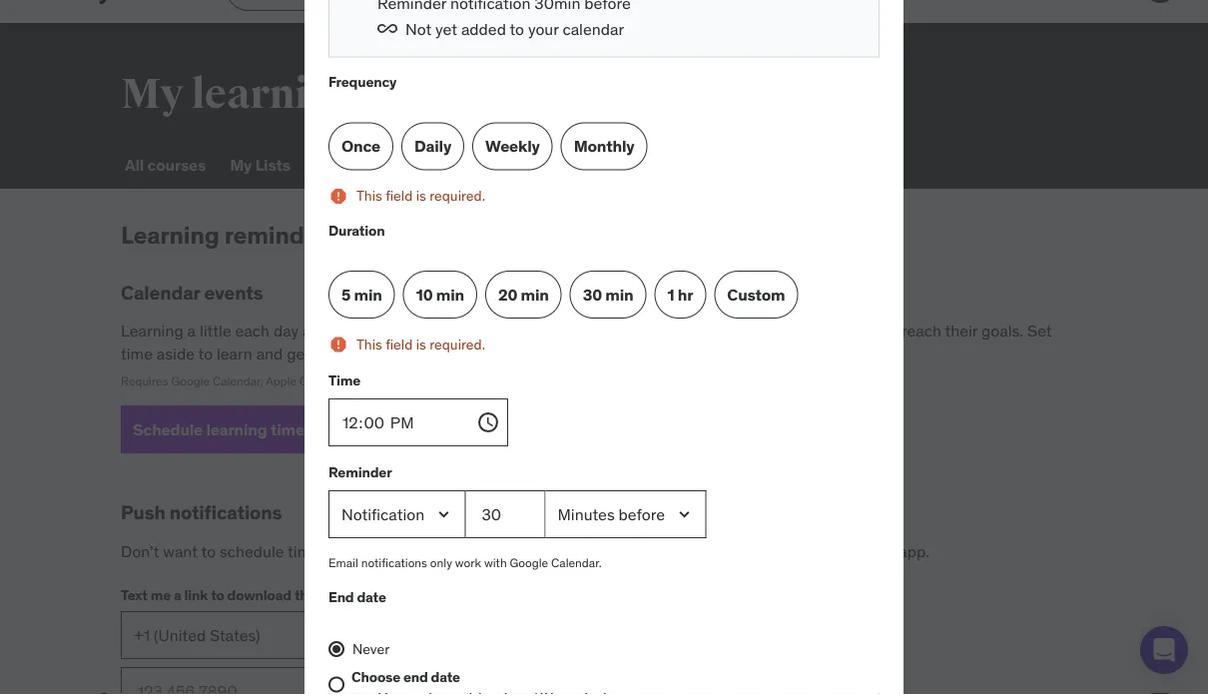 Task type: locate. For each thing, give the bounding box(es) containing it.
0 vertical spatial small image
[[329, 186, 349, 206]]

0 vertical spatial learning
[[489, 154, 554, 175]]

adds
[[303, 321, 337, 341]]

learning up aside
[[121, 321, 184, 341]]

learning down apple
[[206, 419, 267, 440]]

to right added
[[510, 19, 525, 39]]

this field is required. up outlook
[[357, 336, 485, 354]]

is for daily
[[416, 187, 426, 205]]

google
[[171, 374, 210, 389], [510, 555, 549, 571]]

0 vertical spatial get
[[287, 343, 311, 364]]

duration
[[329, 221, 385, 239]]

1 vertical spatial small image
[[329, 335, 349, 355]]

set right blocks?
[[382, 541, 406, 561]]

0 vertical spatial this field is required.
[[357, 187, 485, 205]]

None number field
[[466, 491, 546, 539]]

schedule
[[133, 419, 203, 440]]

1 vertical spatial set
[[382, 541, 406, 561]]

to
[[510, 19, 525, 39], [884, 321, 898, 341], [198, 343, 213, 364], [201, 541, 216, 561], [552, 541, 566, 561], [211, 586, 224, 604]]

0 vertical spatial reminders
[[224, 220, 339, 250]]

requires
[[121, 374, 168, 389]]

calendar, down learn on the left of page
[[213, 374, 263, 389]]

reminders down up.
[[314, 343, 387, 364]]

1 vertical spatial reminders
[[314, 343, 387, 364]]

the
[[766, 541, 789, 561], [295, 586, 316, 604]]

is left shows at the top left
[[416, 336, 426, 354]]

a left the only
[[410, 541, 419, 561]]

1 horizontal spatial date
[[431, 669, 460, 686]]

notifications for email notifications only work with google calendar.
[[361, 555, 428, 571]]

learning left with
[[423, 541, 480, 561]]

google down aside
[[171, 374, 210, 389]]

set right goals.
[[1028, 321, 1053, 341]]

0 vertical spatial is
[[416, 187, 426, 205]]

date
[[357, 588, 386, 606], [431, 669, 460, 686]]

are
[[776, 321, 799, 341]]

field for 10 min
[[386, 336, 413, 354]]

2 this from the top
[[357, 336, 382, 354]]

frequency
[[329, 73, 397, 90]]

1 vertical spatial field
[[386, 336, 413, 354]]

1 horizontal spatial calendar,
[[300, 374, 350, 389]]

reminders
[[224, 220, 339, 250], [314, 343, 387, 364]]

2 field from the top
[[386, 336, 413, 354]]

this for 5 min
[[357, 336, 382, 354]]

0 vertical spatial google
[[171, 374, 210, 389]]

the left app
[[295, 586, 316, 604]]

2 vertical spatial time
[[288, 541, 320, 561]]

field up outlook
[[386, 336, 413, 354]]

1 vertical spatial your
[[433, 343, 464, 364]]

my left lists at the left of the page
[[230, 154, 252, 175]]

0 vertical spatial required.
[[430, 187, 485, 205]]

1 field from the top
[[386, 187, 413, 205]]

google right with
[[510, 555, 549, 571]]

small image
[[329, 186, 349, 206], [329, 335, 349, 355], [309, 420, 329, 440]]

this field is required.
[[357, 187, 485, 205], [357, 336, 485, 354]]

2 vertical spatial small image
[[309, 420, 329, 440]]

apple
[[266, 374, 297, 389]]

1 is from the top
[[416, 187, 426, 205]]

required. left that
[[430, 336, 485, 354]]

0 vertical spatial your
[[528, 19, 559, 39]]

10 min
[[416, 284, 465, 305]]

monthly
[[574, 136, 635, 156]]

1 vertical spatial time
[[271, 419, 305, 440]]

1 horizontal spatial set
[[1028, 321, 1053, 341]]

choose
[[352, 669, 401, 686]]

1 horizontal spatial notifications
[[361, 555, 428, 571]]

get inside the learning a little each day adds up. research shows that students who make learning a habit are more likely to reach their goals. set time aside to learn and get reminders using your learning scheduler. requires google calendar, apple calendar, or outlook
[[287, 343, 311, 364]]

yet
[[436, 19, 458, 39]]

field
[[386, 187, 413, 205], [386, 336, 413, 354]]

lists
[[255, 154, 291, 175]]

this up or
[[357, 336, 382, 354]]

this field is required. for 10 min
[[357, 336, 485, 354]]

3 min from the left
[[521, 284, 549, 305]]

Time time field
[[329, 399, 501, 447]]

calendar
[[563, 19, 625, 39]]

this
[[357, 187, 382, 205], [357, 336, 382, 354]]

required.
[[430, 187, 485, 205], [430, 336, 485, 354]]

2 required. from the top
[[430, 336, 485, 354]]

app.
[[899, 541, 930, 561]]

a left habit
[[724, 321, 732, 341]]

4 min from the left
[[606, 284, 634, 305]]

min right 5
[[354, 284, 382, 305]]

1 this from the top
[[357, 187, 382, 205]]

learning down hr
[[662, 321, 720, 341]]

5 min
[[342, 284, 382, 305]]

habit
[[736, 321, 773, 341]]

2 is from the top
[[416, 336, 426, 354]]

students
[[519, 321, 582, 341]]

0 vertical spatial field
[[386, 187, 413, 205]]

learning inside the learning a little each day adds up. research shows that students who make learning a habit are more likely to reach their goals. set time aside to learn and get reminders using your learning scheduler. requires google calendar, apple calendar, or outlook
[[121, 321, 184, 341]]

1 vertical spatial is
[[416, 336, 426, 354]]

download
[[227, 586, 292, 604]]

up.
[[341, 321, 363, 341]]

this field is required. down archived
[[357, 187, 485, 205]]

archived link
[[395, 141, 469, 189]]

calendar.
[[552, 555, 602, 571]]

1 vertical spatial required.
[[430, 336, 485, 354]]

1 vertical spatial get
[[570, 541, 594, 561]]

1 vertical spatial date
[[431, 669, 460, 686]]

min for 20 min
[[521, 284, 549, 305]]

2 vertical spatial learning
[[121, 321, 184, 341]]

required. for daily
[[430, 187, 485, 205]]

reminders down lists at the left of the page
[[224, 220, 339, 250]]

1 horizontal spatial google
[[510, 555, 549, 571]]

your left calendar
[[528, 19, 559, 39]]

time up requires
[[121, 343, 153, 364]]

2 this field is required. from the top
[[357, 336, 485, 354]]

0 vertical spatial my
[[121, 68, 184, 120]]

0 horizontal spatial calendar,
[[213, 374, 263, 389]]

this field is required. for daily
[[357, 187, 485, 205]]

to right reminder
[[552, 541, 566, 561]]

0 horizontal spatial notifications
[[170, 501, 282, 525]]

0 horizontal spatial google
[[171, 374, 210, 389]]

end
[[329, 588, 354, 606]]

mobile
[[847, 541, 896, 561]]

learning left the tools
[[489, 154, 554, 175]]

required. down archived
[[430, 187, 485, 205]]

0 vertical spatial set
[[1028, 321, 1053, 341]]

20 min
[[498, 284, 549, 305]]

your down shows at the top left
[[433, 343, 464, 364]]

push notifications
[[121, 501, 282, 525]]

learning a little each day adds up. research shows that students who make learning a habit are more likely to reach their goals. set time aside to learn and get reminders using your learning scheduler. requires google calendar, apple calendar, or outlook
[[121, 321, 1053, 389]]

0 vertical spatial time
[[121, 343, 153, 364]]

min right 10
[[436, 284, 465, 305]]

who
[[586, 321, 615, 341]]

1 vertical spatial this field is required.
[[357, 336, 485, 354]]

1 horizontal spatial get
[[570, 541, 594, 561]]

1 vertical spatial the
[[295, 586, 316, 604]]

the right from
[[766, 541, 789, 561]]

0 horizontal spatial date
[[357, 588, 386, 606]]

learning down that
[[468, 343, 526, 364]]

notifications
[[170, 501, 282, 525], [637, 541, 725, 561], [361, 555, 428, 571]]

0 horizontal spatial get
[[287, 343, 311, 364]]

0 horizontal spatial my
[[121, 68, 184, 120]]

get down the day
[[287, 343, 311, 364]]

small image for once
[[329, 186, 349, 206]]

time inside button
[[271, 419, 305, 440]]

0 vertical spatial this
[[357, 187, 382, 205]]

time left email
[[288, 541, 320, 561]]

archived
[[399, 154, 465, 175]]

calendar events
[[121, 281, 263, 304]]

my up all courses at the left of the page
[[121, 68, 184, 120]]

notifications left the only
[[361, 555, 428, 571]]

time down apple
[[271, 419, 305, 440]]

reminder
[[329, 463, 392, 481]]

1 horizontal spatial my
[[230, 154, 252, 175]]

calendar, left or
[[300, 374, 350, 389]]

learning
[[489, 154, 554, 175], [121, 220, 219, 250], [121, 321, 184, 341]]

choose end date
[[352, 669, 460, 686]]

my
[[121, 68, 184, 120], [230, 154, 252, 175]]

get
[[287, 343, 311, 364], [570, 541, 594, 561]]

learning tools
[[489, 154, 595, 175]]

1 vertical spatial learning
[[121, 220, 219, 250]]

calendar,
[[213, 374, 263, 389], [300, 374, 350, 389]]

30
[[583, 284, 602, 305]]

min right 20
[[521, 284, 549, 305]]

0 vertical spatial the
[[766, 541, 789, 561]]

tools
[[557, 154, 595, 175]]

field down archived
[[386, 187, 413, 205]]

schedule learning time button
[[121, 406, 340, 454]]

min
[[354, 284, 382, 305], [436, 284, 465, 305], [521, 284, 549, 305], [606, 284, 634, 305]]

notifications up schedule
[[170, 501, 282, 525]]

1 vertical spatial this
[[357, 336, 382, 354]]

get left push
[[570, 541, 594, 561]]

is down archived
[[416, 187, 426, 205]]

with
[[484, 555, 507, 571]]

1 vertical spatial my
[[230, 154, 252, 175]]

1 this field is required. from the top
[[357, 187, 485, 205]]

learning up the calendar
[[121, 220, 219, 250]]

this up duration
[[357, 187, 382, 205]]

min right 30
[[606, 284, 634, 305]]

email notifications only work with google calendar.
[[329, 555, 602, 571]]

courses
[[147, 154, 206, 175]]

1 required. from the top
[[430, 187, 485, 205]]

learning
[[191, 68, 358, 120], [662, 321, 720, 341], [468, 343, 526, 364], [206, 419, 267, 440], [423, 541, 480, 561]]

only
[[430, 555, 452, 571]]

notifications left from
[[637, 541, 725, 561]]

set
[[1028, 321, 1053, 341], [382, 541, 406, 561]]

1 min from the left
[[354, 284, 382, 305]]

1 horizontal spatial your
[[528, 19, 559, 39]]

your
[[528, 19, 559, 39], [433, 343, 464, 364]]

2 min from the left
[[436, 284, 465, 305]]

0 horizontal spatial your
[[433, 343, 464, 364]]



Task type: vqa. For each thing, say whether or not it's contained in the screenshot.
in inside the the Real life case studies and projects to understand how things are done in the real world
no



Task type: describe. For each thing, give the bounding box(es) containing it.
don't
[[121, 541, 159, 561]]

my for my lists
[[230, 154, 252, 175]]

learning for learning tools
[[489, 154, 554, 175]]

20
[[498, 284, 518, 305]]

scheduler.
[[529, 343, 603, 364]]

outlook
[[367, 374, 409, 389]]

to right the 'want' in the left of the page
[[201, 541, 216, 561]]

1 vertical spatial google
[[510, 555, 549, 571]]

likely
[[844, 321, 880, 341]]

wishlist link
[[311, 141, 379, 189]]

learning inside button
[[206, 419, 267, 440]]

learning reminders
[[121, 220, 339, 250]]

daily
[[415, 136, 452, 156]]

research
[[367, 321, 434, 341]]

min for 10 min
[[436, 284, 465, 305]]

my lists
[[230, 154, 291, 175]]

all courses link
[[121, 141, 210, 189]]

learning for learning reminders
[[121, 220, 219, 250]]

min for 30 min
[[606, 284, 634, 305]]

want
[[163, 541, 198, 561]]

me
[[151, 586, 171, 604]]

0 horizontal spatial the
[[295, 586, 316, 604]]

a right me
[[174, 586, 181, 604]]

reach
[[902, 321, 942, 341]]

text
[[121, 586, 148, 604]]

each
[[235, 321, 270, 341]]

learn
[[217, 343, 253, 364]]

2 calendar, from the left
[[300, 374, 350, 389]]

make
[[619, 321, 658, 341]]

time inside the learning a little each day adds up. research shows that students who make learning a habit are more likely to reach their goals. set time aside to learn and get reminders using your learning scheduler. requires google calendar, apple calendar, or outlook
[[121, 343, 153, 364]]

blocks?
[[324, 541, 378, 561]]

reminders inside the learning a little each day adds up. research shows that students who make learning a habit are more likely to reach their goals. set time aside to learn and get reminders using your learning scheduler. requires google calendar, apple calendar, or outlook
[[314, 343, 387, 364]]

udemy
[[793, 541, 843, 561]]

push
[[121, 501, 166, 525]]

0 vertical spatial date
[[357, 588, 386, 606]]

learning up lists at the left of the page
[[191, 68, 358, 120]]

2 horizontal spatial notifications
[[637, 541, 725, 561]]

to right likely
[[884, 321, 898, 341]]

that
[[487, 321, 515, 341]]

end
[[404, 669, 428, 686]]

set inside the learning a little each day adds up. research shows that students who make learning a habit are more likely to reach their goals. set time aside to learn and get reminders using your learning scheduler. requires google calendar, apple calendar, or outlook
[[1028, 321, 1053, 341]]

a left little
[[187, 321, 196, 341]]

to down little
[[198, 343, 213, 364]]

small image
[[378, 19, 398, 39]]

my lists link
[[226, 141, 295, 189]]

is for 10 min
[[416, 336, 426, 354]]

google inside the learning a little each day adds up. research shows that students who make learning a habit are more likely to reach their goals. set time aside to learn and get reminders using your learning scheduler. requires google calendar, apple calendar, or outlook
[[171, 374, 210, 389]]

using
[[390, 343, 429, 364]]

don't want to schedule time blocks? set a learning reminder to get push notifications from the udemy mobile app.
[[121, 541, 930, 561]]

day
[[274, 321, 299, 341]]

0 horizontal spatial set
[[382, 541, 406, 561]]

schedule
[[220, 541, 284, 561]]

text me a link to download the app
[[121, 586, 344, 604]]

their
[[946, 321, 978, 341]]

30 min
[[583, 284, 634, 305]]

field for daily
[[386, 187, 413, 205]]

and
[[256, 343, 283, 364]]

end date
[[329, 588, 386, 606]]

work
[[455, 555, 482, 571]]

link
[[184, 586, 208, 604]]

all courses
[[125, 154, 206, 175]]

notifications for push notifications
[[170, 501, 282, 525]]

required. for 10 min
[[430, 336, 485, 354]]

app
[[319, 586, 344, 604]]

once
[[342, 136, 381, 156]]

1 horizontal spatial the
[[766, 541, 789, 561]]

small image for 5 min
[[329, 335, 349, 355]]

added
[[461, 19, 506, 39]]

wishlist
[[315, 154, 375, 175]]

not
[[406, 19, 432, 39]]

from
[[729, 541, 762, 561]]

your inside the learning a little each day adds up. research shows that students who make learning a habit are more likely to reach their goals. set time aside to learn and get reminders using your learning scheduler. requires google calendar, apple calendar, or outlook
[[433, 343, 464, 364]]

goals.
[[982, 321, 1024, 341]]

123 456 7890 text field
[[121, 668, 317, 694]]

all
[[125, 154, 144, 175]]

1
[[668, 284, 675, 305]]

1 calendar, from the left
[[213, 374, 263, 389]]

shows
[[438, 321, 483, 341]]

10
[[416, 284, 433, 305]]

this for once
[[357, 187, 382, 205]]

weekly
[[486, 136, 540, 156]]

aside
[[157, 343, 195, 364]]

5
[[342, 284, 351, 305]]

time
[[329, 371, 361, 389]]

never
[[353, 640, 390, 658]]

or
[[353, 374, 364, 389]]

custom
[[728, 284, 786, 305]]

hr
[[678, 284, 694, 305]]

min for 5 min
[[354, 284, 382, 305]]

events
[[204, 281, 263, 304]]

my for my learning
[[121, 68, 184, 120]]

not yet added to your calendar
[[406, 19, 625, 39]]

email
[[329, 555, 358, 571]]

more
[[803, 321, 840, 341]]

calendar
[[121, 281, 200, 304]]

little
[[200, 321, 232, 341]]

udemy image
[[24, 0, 115, 4]]

schedule learning time
[[133, 419, 305, 440]]

to right link at left bottom
[[211, 586, 224, 604]]

small image inside schedule learning time button
[[309, 420, 329, 440]]

reminder
[[484, 541, 548, 561]]

push
[[598, 541, 633, 561]]

my learning
[[121, 68, 358, 120]]

1 hr
[[668, 284, 694, 305]]



